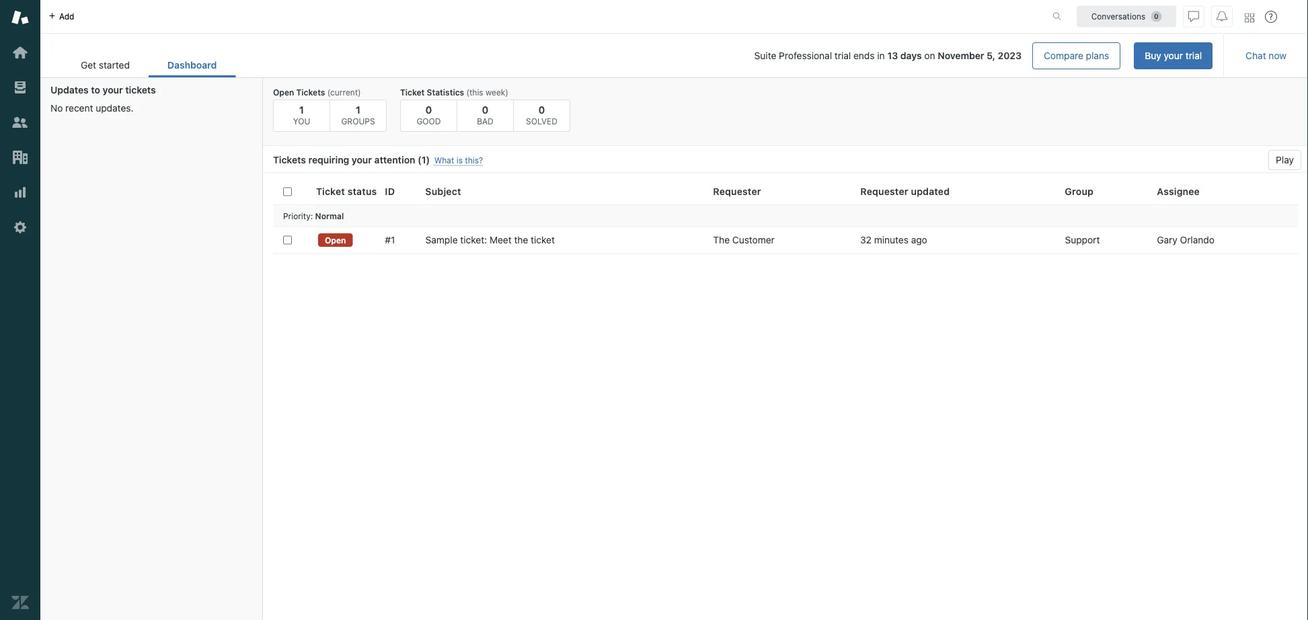 Task type: describe. For each thing, give the bounding box(es) containing it.
no recent updates.
[[50, 103, 134, 114]]

conversations button
[[1077, 6, 1177, 27]]

1 groups
[[341, 104, 375, 126]]

tickets requiring your attention ( 1 ) what is this?
[[273, 154, 483, 166]]

updates
[[50, 84, 89, 96]]

good
[[417, 116, 441, 126]]

add
[[59, 12, 74, 21]]

chat now
[[1246, 50, 1287, 61]]

now
[[1270, 50, 1287, 61]]

november
[[938, 50, 985, 61]]

5,
[[987, 50, 996, 61]]

dashboard
[[168, 60, 217, 71]]

:
[[311, 211, 313, 221]]

the customer
[[714, 235, 775, 246]]

customers image
[[11, 114, 29, 131]]

ticket for ticket status
[[316, 186, 345, 197]]

minutes
[[875, 235, 909, 246]]

none checkbox inside grid
[[283, 236, 292, 245]]

2 horizontal spatial 1
[[422, 154, 426, 166]]

subject
[[426, 186, 461, 197]]

buy your trial
[[1146, 50, 1203, 61]]

priority
[[283, 211, 311, 221]]

0 for 0 bad
[[482, 104, 489, 115]]

id
[[385, 186, 395, 197]]

requester for requester
[[714, 186, 762, 197]]

sample ticket: meet the ticket
[[426, 235, 555, 246]]

Select All Tickets checkbox
[[283, 187, 292, 196]]

priority : normal
[[283, 211, 344, 221]]

1 for 1 groups
[[356, 104, 361, 115]]

updates to your tickets
[[50, 84, 156, 96]]

your inside the buy your trial button
[[1165, 50, 1184, 61]]

(this
[[467, 87, 484, 97]]

tickets
[[125, 84, 156, 96]]

gary orlando
[[1158, 235, 1215, 246]]

get
[[81, 60, 96, 71]]

play
[[1277, 154, 1295, 166]]

bad
[[477, 116, 494, 126]]

orlando
[[1181, 235, 1215, 246]]

trial for your
[[1186, 50, 1203, 61]]

0 good
[[417, 104, 441, 126]]

your for updates to your tickets
[[103, 84, 123, 96]]

2023
[[998, 50, 1022, 61]]

group
[[1066, 186, 1094, 197]]

notifications image
[[1217, 11, 1228, 22]]

suite
[[755, 50, 777, 61]]

support
[[1066, 235, 1101, 246]]

(current)
[[327, 87, 361, 97]]

#1
[[385, 235, 395, 246]]

ticket:
[[461, 235, 487, 246]]

requester updated
[[861, 186, 950, 197]]

zendesk image
[[11, 594, 29, 612]]

get started
[[81, 60, 130, 71]]

ticket statistics (this week)
[[400, 87, 509, 97]]

ticket status
[[316, 186, 377, 197]]

sample ticket: meet the ticket link
[[426, 234, 555, 246]]

1 you
[[293, 104, 310, 126]]

chat now button
[[1236, 42, 1298, 69]]

32
[[861, 235, 872, 246]]

reporting image
[[11, 184, 29, 201]]

no
[[50, 103, 63, 114]]

section containing compare plans
[[247, 42, 1213, 69]]

chat
[[1246, 50, 1267, 61]]

professional
[[779, 50, 833, 61]]

groups
[[341, 116, 375, 126]]

open for open
[[325, 236, 346, 245]]

week)
[[486, 87, 509, 97]]

ago
[[912, 235, 928, 246]]

compare plans button
[[1033, 42, 1121, 69]]

meet
[[490, 235, 512, 246]]



Task type: locate. For each thing, give the bounding box(es) containing it.
get started tab
[[62, 53, 149, 77]]

3 0 from the left
[[539, 104, 545, 115]]

tickets up 1 you
[[296, 87, 325, 97]]

(
[[418, 154, 422, 166]]

1 horizontal spatial your
[[352, 154, 372, 166]]

13
[[888, 50, 899, 61]]

you
[[293, 116, 310, 126]]

tab list
[[62, 53, 236, 77]]

normal
[[315, 211, 344, 221]]

0 vertical spatial tickets
[[296, 87, 325, 97]]

0 horizontal spatial requester
[[714, 186, 762, 197]]

open
[[273, 87, 294, 97], [325, 236, 346, 245]]

0 for 0 solved
[[539, 104, 545, 115]]

ticket for ticket statistics (this week)
[[400, 87, 425, 97]]

ticket up the 0 good on the top of page
[[400, 87, 425, 97]]

0 vertical spatial ticket
[[400, 87, 425, 97]]

started
[[99, 60, 130, 71]]

1 up you
[[299, 104, 304, 115]]

tickets up select all tickets "checkbox"
[[273, 154, 306, 166]]

open for open tickets (current)
[[273, 87, 294, 97]]

what
[[435, 156, 454, 165]]

2 vertical spatial your
[[352, 154, 372, 166]]

open up 1 you
[[273, 87, 294, 97]]

trial for professional
[[835, 50, 852, 61]]

is
[[457, 156, 463, 165]]

updated
[[912, 186, 950, 197]]

2 requester from the left
[[861, 186, 909, 197]]

conversations
[[1092, 12, 1146, 21]]

zendesk products image
[[1246, 13, 1255, 23]]

button displays agent's chat status as invisible. image
[[1189, 11, 1200, 22]]

statistics
[[427, 87, 464, 97]]

0 horizontal spatial ticket
[[316, 186, 345, 197]]

1 trial from the left
[[1186, 50, 1203, 61]]

this?
[[465, 156, 483, 165]]

open tickets (current)
[[273, 87, 361, 97]]

gary
[[1158, 235, 1178, 246]]

1 horizontal spatial requester
[[861, 186, 909, 197]]

tickets
[[296, 87, 325, 97], [273, 154, 306, 166]]

2 horizontal spatial your
[[1165, 50, 1184, 61]]

your right the buy
[[1165, 50, 1184, 61]]

1 vertical spatial tickets
[[273, 154, 306, 166]]

None checkbox
[[283, 236, 292, 245]]

open down normal
[[325, 236, 346, 245]]

1 inside 1 you
[[299, 104, 304, 115]]

0 up good
[[426, 104, 432, 115]]

0 horizontal spatial 1
[[299, 104, 304, 115]]

0 bad
[[477, 104, 494, 126]]

your right 'to'
[[103, 84, 123, 96]]

ticket
[[531, 235, 555, 246]]

admin image
[[11, 219, 29, 236]]

1 left the "what"
[[422, 154, 426, 166]]

attention
[[375, 154, 416, 166]]

0 up bad in the left of the page
[[482, 104, 489, 115]]

1 horizontal spatial 0
[[482, 104, 489, 115]]

0
[[426, 104, 432, 115], [482, 104, 489, 115], [539, 104, 545, 115]]

buy
[[1146, 50, 1162, 61]]

add button
[[40, 0, 82, 33]]

0 vertical spatial your
[[1165, 50, 1184, 61]]

grid containing ticket status
[[263, 178, 1309, 620]]

1 for 1 you
[[299, 104, 304, 115]]

requester left the updated
[[861, 186, 909, 197]]

1 horizontal spatial ticket
[[400, 87, 425, 97]]

1 vertical spatial your
[[103, 84, 123, 96]]

grid
[[263, 178, 1309, 620]]

sample
[[426, 235, 458, 246]]

ticket inside grid
[[316, 186, 345, 197]]

on
[[925, 50, 936, 61]]

2 0 from the left
[[482, 104, 489, 115]]

0 up solved
[[539, 104, 545, 115]]

trial down button displays agent's chat status as invisible. image
[[1186, 50, 1203, 61]]

requester
[[714, 186, 762, 197], [861, 186, 909, 197]]

get started image
[[11, 44, 29, 61]]

tab list containing get started
[[62, 53, 236, 77]]

0 inside 0 bad
[[482, 104, 489, 115]]

suite professional trial ends in 13 days on november 5, 2023
[[755, 50, 1022, 61]]

assignee
[[1158, 186, 1201, 197]]

trial left ends
[[835, 50, 852, 61]]

to
[[91, 84, 100, 96]]

plans
[[1087, 50, 1110, 61]]

days
[[901, 50, 922, 61]]

ticket
[[400, 87, 425, 97], [316, 186, 345, 197]]

your
[[1165, 50, 1184, 61], [103, 84, 123, 96], [352, 154, 372, 166]]

0 solved
[[526, 104, 558, 126]]

buy your trial button
[[1135, 42, 1213, 69]]

0 inside 0 solved
[[539, 104, 545, 115]]

compare
[[1044, 50, 1084, 61]]

0 horizontal spatial your
[[103, 84, 123, 96]]

updates.
[[96, 103, 134, 114]]

1 horizontal spatial 1
[[356, 104, 361, 115]]

get help image
[[1266, 11, 1278, 23]]

32 minutes ago
[[861, 235, 928, 246]]

recent
[[65, 103, 93, 114]]

the
[[514, 235, 529, 246]]

the
[[714, 235, 730, 246]]

0 vertical spatial open
[[273, 87, 294, 97]]

November 5, 2023 text field
[[938, 50, 1022, 61]]

in
[[878, 50, 885, 61]]

section
[[247, 42, 1213, 69]]

1
[[299, 104, 304, 115], [356, 104, 361, 115], [422, 154, 426, 166]]

0 horizontal spatial 0
[[426, 104, 432, 115]]

1 0 from the left
[[426, 104, 432, 115]]

trial inside button
[[1186, 50, 1203, 61]]

requester up the customer
[[714, 186, 762, 197]]

1 requester from the left
[[714, 186, 762, 197]]

0 for 0 good
[[426, 104, 432, 115]]

status
[[348, 186, 377, 197]]

ticket up normal
[[316, 186, 345, 197]]

0 horizontal spatial trial
[[835, 50, 852, 61]]

1 up groups
[[356, 104, 361, 115]]

)
[[426, 154, 430, 166]]

customer
[[733, 235, 775, 246]]

play button
[[1269, 150, 1302, 170]]

0 inside the 0 good
[[426, 104, 432, 115]]

compare plans
[[1044, 50, 1110, 61]]

1 vertical spatial open
[[325, 236, 346, 245]]

1 horizontal spatial trial
[[1186, 50, 1203, 61]]

your for tickets requiring your attention ( 1 ) what is this?
[[352, 154, 372, 166]]

your up status
[[352, 154, 372, 166]]

views image
[[11, 79, 29, 96]]

1 horizontal spatial open
[[325, 236, 346, 245]]

trial
[[1186, 50, 1203, 61], [835, 50, 852, 61]]

main element
[[0, 0, 40, 620]]

requiring
[[309, 154, 349, 166]]

1 vertical spatial ticket
[[316, 186, 345, 197]]

2 trial from the left
[[835, 50, 852, 61]]

1 inside 1 groups
[[356, 104, 361, 115]]

ends
[[854, 50, 875, 61]]

requester for requester updated
[[861, 186, 909, 197]]

zendesk support image
[[11, 9, 29, 26]]

open inside grid
[[325, 236, 346, 245]]

solved
[[526, 116, 558, 126]]

0 horizontal spatial open
[[273, 87, 294, 97]]

2 horizontal spatial 0
[[539, 104, 545, 115]]

organizations image
[[11, 149, 29, 166]]



Task type: vqa. For each thing, say whether or not it's contained in the screenshot.
right All Unsolved Tickets
no



